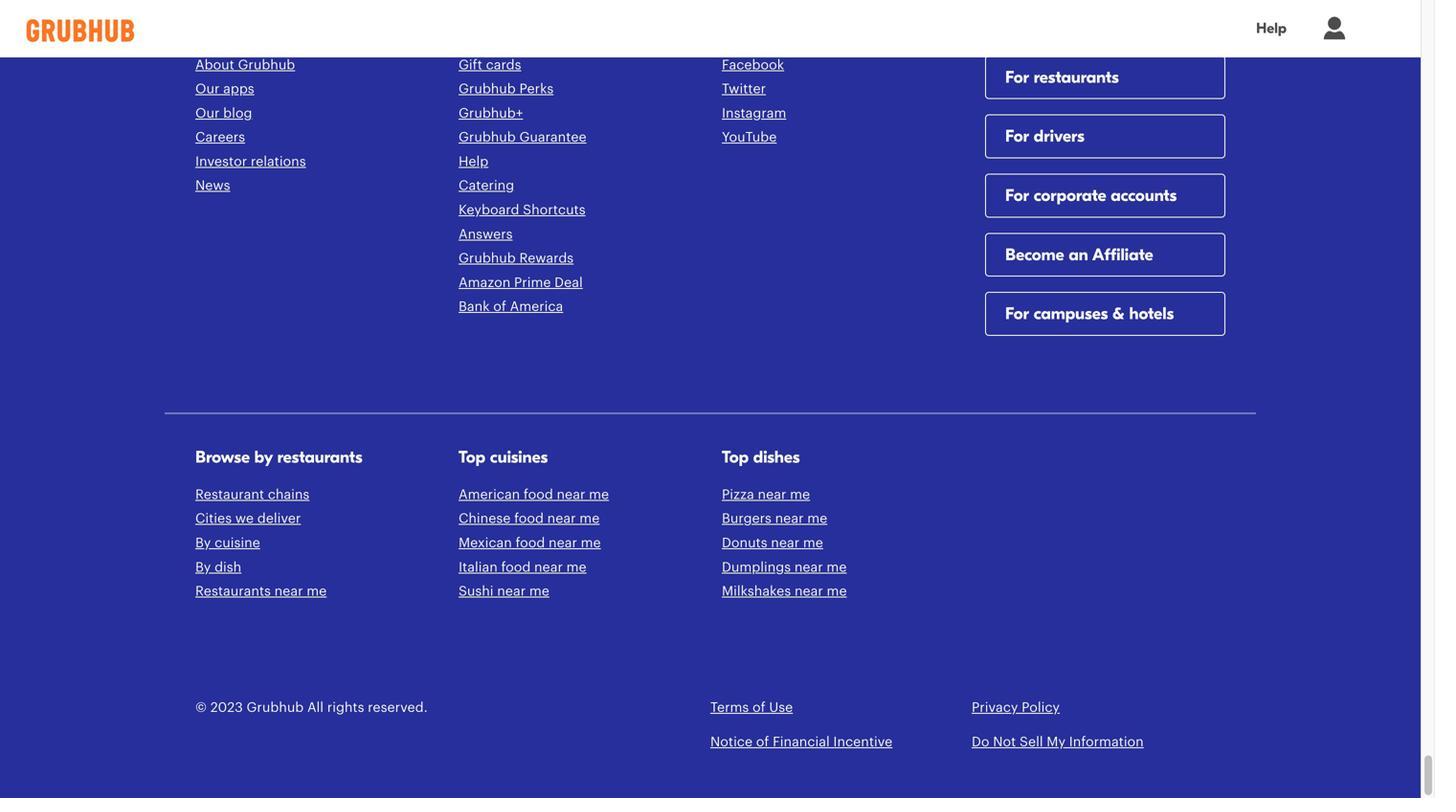 Task type: locate. For each thing, give the bounding box(es) containing it.
me up milkshakes near me link
[[827, 561, 847, 575]]

1 vertical spatial our
[[195, 107, 220, 120]]

me up dumplings near me link
[[804, 537, 824, 550]]

help
[[1257, 20, 1287, 37], [459, 155, 489, 169]]

our
[[195, 82, 220, 96], [195, 107, 220, 120]]

do not sell my information
[[972, 736, 1144, 750]]

©
[[195, 702, 207, 715]]

our down about
[[195, 82, 220, 96]]

restaurants up chains
[[277, 448, 363, 468]]

mexican food near me
[[459, 537, 601, 550]]

browse by restaurants
[[195, 448, 363, 468]]

america
[[510, 301, 563, 314]]

0 horizontal spatial top
[[459, 448, 486, 468]]

1 vertical spatial help link
[[459, 155, 489, 169]]

1 horizontal spatial restaurants
[[1034, 67, 1119, 87]]

instagram
[[722, 107, 787, 120]]

our up careers
[[195, 107, 220, 120]]

by for by dish
[[195, 561, 211, 575]]

1 vertical spatial restaurants
[[277, 448, 363, 468]]

near up donuts near me
[[776, 513, 804, 526]]

terms of use link
[[711, 702, 793, 715]]

news link
[[195, 179, 230, 193]]

become an affiliate
[[1006, 245, 1154, 265]]

0 vertical spatial by
[[195, 537, 211, 550]]

for up for drivers
[[1006, 67, 1030, 87]]

grubhub+
[[459, 107, 523, 120]]

grubhub down gift cards link
[[459, 82, 516, 96]]

top for top dishes
[[722, 448, 749, 468]]

amazon
[[459, 276, 511, 290]]

privacy
[[972, 702, 1019, 715]]

food up chinese food near me
[[524, 488, 553, 502]]

food for italian
[[501, 561, 531, 575]]

twitter link
[[722, 82, 766, 96]]

terms
[[711, 702, 749, 715]]

do not sell my information link
[[972, 736, 1144, 750]]

2 our from the top
[[195, 107, 220, 120]]

1 top from the left
[[459, 448, 486, 468]]

not
[[994, 736, 1017, 750]]

rewards
[[520, 252, 574, 265]]

burgers near me link
[[722, 513, 828, 526]]

notice of financial incentive link
[[711, 736, 893, 750]]

0 vertical spatial help link
[[1238, 7, 1307, 50]]

accounts
[[1111, 186, 1177, 206]]

me down chinese food near me
[[581, 537, 601, 550]]

4 for from the top
[[1006, 304, 1030, 324]]

keyboard
[[459, 204, 520, 217]]

restaurants
[[195, 585, 271, 599]]

become
[[1006, 245, 1065, 265]]

near up dumplings near me
[[771, 537, 800, 550]]

bank of america
[[459, 301, 563, 314]]

1 vertical spatial by
[[195, 561, 211, 575]]

about grubhub link
[[195, 58, 295, 72]]

restaurants near me
[[195, 585, 327, 599]]

italian
[[459, 561, 498, 575]]

0 vertical spatial of
[[494, 301, 507, 314]]

1 vertical spatial help
[[459, 155, 489, 169]]

help link
[[1238, 7, 1307, 50], [459, 155, 489, 169]]

for drivers link
[[986, 115, 1226, 352]]

privacy policy link
[[972, 702, 1060, 715]]

deliver
[[257, 513, 301, 526]]

1 horizontal spatial top
[[722, 448, 749, 468]]

food up sushi near me link
[[501, 561, 531, 575]]

me down american food near me
[[580, 513, 600, 526]]

hotels
[[1130, 304, 1175, 324]]

grubhub down 'answers'
[[459, 252, 516, 265]]

chinese food near me
[[459, 513, 600, 526]]

of right bank
[[494, 301, 507, 314]]

top up the american
[[459, 448, 486, 468]]

pizza near me
[[722, 488, 811, 502]]

dumplings
[[722, 561, 791, 575]]

by
[[195, 537, 211, 550], [195, 561, 211, 575]]

food up mexican food near me
[[514, 513, 544, 526]]

sushi near me link
[[459, 585, 550, 599]]

burgers
[[722, 513, 772, 526]]

1 by from the top
[[195, 537, 211, 550]]

pizza near me link
[[722, 488, 811, 502]]

for left campuses
[[1006, 304, 1030, 324]]

by dish link
[[195, 561, 242, 575]]

top cuisines
[[459, 448, 548, 468]]

near up milkshakes near me link
[[795, 561, 824, 575]]

for inside "for drivers" link
[[1006, 127, 1030, 147]]

restaurant
[[195, 488, 264, 502]]

apps
[[223, 82, 254, 96]]

policy
[[1022, 702, 1060, 715]]

grubhub left all
[[247, 702, 304, 715]]

1 vertical spatial of
[[753, 702, 766, 715]]

gift cards link
[[459, 58, 522, 72]]

2 top from the left
[[722, 448, 749, 468]]

dumplings near me link
[[722, 561, 847, 575]]

financial
[[773, 736, 830, 750]]

top up pizza
[[722, 448, 749, 468]]

0 vertical spatial our
[[195, 82, 220, 96]]

grubhub perks link
[[459, 82, 554, 96]]

me
[[589, 488, 609, 502], [790, 488, 811, 502], [580, 513, 600, 526], [808, 513, 828, 526], [581, 537, 601, 550], [804, 537, 824, 550], [567, 561, 587, 575], [827, 561, 847, 575], [307, 585, 327, 599], [530, 585, 550, 599], [827, 585, 847, 599]]

of left use
[[753, 702, 766, 715]]

0 vertical spatial restaurants
[[1034, 67, 1119, 87]]

me right "restaurants"
[[307, 585, 327, 599]]

grubhub
[[238, 58, 295, 72], [459, 82, 516, 96], [459, 131, 516, 144], [459, 252, 516, 265], [247, 702, 304, 715]]

for
[[1006, 67, 1030, 87], [1006, 127, 1030, 147], [1006, 186, 1030, 206], [1006, 304, 1030, 324]]

for left corporate
[[1006, 186, 1030, 206]]

near down dumplings near me link
[[795, 585, 824, 599]]

facebook link
[[722, 58, 785, 72]]

2 by from the top
[[195, 561, 211, 575]]

my
[[1047, 736, 1066, 750]]

terms of use
[[711, 702, 793, 715]]

grubhub guarantee
[[459, 131, 587, 144]]

for corporate accounts link
[[986, 174, 1226, 411]]

grubhub down grubhub+
[[459, 131, 516, 144]]

cards
[[486, 58, 522, 72]]

grubhub for grubhub guarantee
[[459, 131, 516, 144]]

near up burgers near me link
[[758, 488, 787, 502]]

top for top cuisines
[[459, 448, 486, 468]]

top
[[459, 448, 486, 468], [722, 448, 749, 468]]

our apps
[[195, 82, 254, 96]]

facebook
[[722, 58, 785, 72]]

food down chinese food near me
[[516, 537, 545, 550]]

by left dish
[[195, 561, 211, 575]]

american food near me
[[459, 488, 609, 502]]

by
[[254, 448, 273, 468]]

restaurants up drivers
[[1034, 67, 1119, 87]]

for campuses & hotels
[[1006, 304, 1175, 324]]

1 horizontal spatial help link
[[1238, 7, 1307, 50]]

dishes
[[754, 448, 800, 468]]

for left drivers
[[1006, 127, 1030, 147]]

1 horizontal spatial help
[[1257, 20, 1287, 37]]

for inside for corporate accounts link
[[1006, 186, 1030, 206]]

our for our blog
[[195, 107, 220, 120]]

for for for corporate accounts
[[1006, 186, 1030, 206]]

prime
[[514, 276, 551, 290]]

an
[[1069, 245, 1089, 265]]

about grubhub
[[195, 58, 295, 72]]

of right notice on the bottom of the page
[[757, 736, 770, 750]]

by down 'cities'
[[195, 537, 211, 550]]

burgers near me
[[722, 513, 828, 526]]

for inside for campuses & hotels link
[[1006, 304, 1030, 324]]

3 for from the top
[[1006, 186, 1030, 206]]

1 for from the top
[[1006, 67, 1030, 87]]

notice
[[711, 736, 753, 750]]

for restaurants
[[1006, 67, 1119, 87]]

2 vertical spatial of
[[757, 736, 770, 750]]

for for for drivers
[[1006, 127, 1030, 147]]

for inside for restaurants link
[[1006, 67, 1030, 87]]

2 for from the top
[[1006, 127, 1030, 147]]

cuisine
[[215, 537, 260, 550]]

me up chinese food near me
[[589, 488, 609, 502]]

news
[[195, 179, 230, 193]]

1 our from the top
[[195, 82, 220, 96]]



Task type: vqa. For each thing, say whether or not it's contained in the screenshot.


Task type: describe. For each thing, give the bounding box(es) containing it.
italian food near me link
[[459, 561, 587, 575]]

cuisines
[[490, 448, 548, 468]]

near down chinese food near me
[[549, 537, 578, 550]]

investor relations
[[195, 155, 306, 169]]

investor
[[195, 155, 247, 169]]

donuts near me link
[[722, 537, 824, 550]]

food for american
[[524, 488, 553, 502]]

become an affiliate link
[[986, 233, 1226, 471]]

me down the mexican food near me link
[[567, 561, 587, 575]]

for restaurants link
[[986, 55, 1226, 293]]

guarantee
[[520, 131, 587, 144]]

cities we deliver
[[195, 513, 301, 526]]

grubhub for grubhub perks
[[459, 82, 516, 96]]

grubhub rewards link
[[459, 252, 574, 265]]

by cuisine link
[[195, 537, 260, 550]]

gift cards
[[459, 58, 522, 72]]

campuses
[[1034, 304, 1109, 324]]

gift
[[459, 58, 483, 72]]

grubhub perks
[[459, 82, 554, 96]]

reserved.
[[368, 702, 428, 715]]

italian food near me
[[459, 561, 587, 575]]

information
[[1070, 736, 1144, 750]]

of for bank
[[494, 301, 507, 314]]

0 horizontal spatial help
[[459, 155, 489, 169]]

milkshakes near me
[[722, 585, 847, 599]]

our for our apps
[[195, 82, 220, 96]]

answers
[[459, 228, 513, 241]]

grubhub+ link
[[459, 107, 523, 120]]

grubhub guarantee link
[[459, 131, 587, 144]]

0 horizontal spatial help link
[[459, 155, 489, 169]]

grubhub image
[[19, 19, 142, 42]]

© 2023 grubhub all rights reserved.
[[195, 702, 428, 715]]

donuts
[[722, 537, 768, 550]]

me down dumplings near me link
[[827, 585, 847, 599]]

instagram link
[[722, 107, 787, 120]]

dish
[[215, 561, 242, 575]]

browse
[[195, 448, 250, 468]]

near right "restaurants"
[[275, 585, 303, 599]]

rights
[[327, 702, 364, 715]]

food for chinese
[[514, 513, 544, 526]]

donuts near me
[[722, 537, 824, 550]]

keyboard shortcuts link
[[459, 204, 586, 217]]

keyboard shortcuts
[[459, 204, 586, 217]]

&
[[1113, 304, 1125, 324]]

near down mexican food near me
[[535, 561, 563, 575]]

we
[[235, 513, 254, 526]]

0 horizontal spatial restaurants
[[277, 448, 363, 468]]

food for mexican
[[516, 537, 545, 550]]

cities we deliver link
[[195, 513, 301, 526]]

sell
[[1020, 736, 1044, 750]]

use
[[770, 702, 793, 715]]

drivers
[[1034, 127, 1085, 147]]

our blog
[[195, 107, 252, 120]]

twitter
[[722, 82, 766, 96]]

near down italian food near me
[[497, 585, 526, 599]]

0 vertical spatial help
[[1257, 20, 1287, 37]]

milkshakes
[[722, 585, 791, 599]]

our apps link
[[195, 82, 254, 96]]

milkshakes near me link
[[722, 585, 847, 599]]

2023
[[210, 702, 243, 715]]

american food near me link
[[459, 488, 609, 502]]

incentive
[[834, 736, 893, 750]]

careers link
[[195, 131, 245, 144]]

about
[[195, 58, 234, 72]]

near down american food near me
[[548, 513, 576, 526]]

me down italian food near me link
[[530, 585, 550, 599]]

notice of financial incentive
[[711, 736, 893, 750]]

perks
[[520, 82, 554, 96]]

do
[[972, 736, 990, 750]]

answers link
[[459, 228, 513, 241]]

by cuisine
[[195, 537, 260, 550]]

by for by cuisine
[[195, 537, 211, 550]]

of for terms
[[753, 702, 766, 715]]

pizza
[[722, 488, 755, 502]]

amazon prime deal link
[[459, 276, 583, 290]]

chinese
[[459, 513, 511, 526]]

corporate
[[1034, 186, 1107, 206]]

top dishes
[[722, 448, 800, 468]]

for drivers
[[1006, 127, 1085, 147]]

me up donuts near me
[[808, 513, 828, 526]]

grubhub for grubhub rewards
[[459, 252, 516, 265]]

of for notice
[[757, 736, 770, 750]]

cities
[[195, 513, 232, 526]]

sushi
[[459, 585, 494, 599]]

grubhub rewards
[[459, 252, 574, 265]]

affiliate
[[1093, 245, 1154, 265]]

restaurant chains
[[195, 488, 310, 502]]

blog
[[223, 107, 252, 120]]

grubhub up the apps
[[238, 58, 295, 72]]

restaurants near me link
[[195, 585, 327, 599]]

investor relations link
[[195, 155, 306, 169]]

catering
[[459, 179, 515, 193]]

youtube link
[[722, 131, 777, 144]]

catering link
[[459, 179, 515, 193]]

me up burgers near me link
[[790, 488, 811, 502]]

for for for restaurants
[[1006, 67, 1030, 87]]

near up chinese food near me
[[557, 488, 586, 502]]

sushi near me
[[459, 585, 550, 599]]

for for for campuses & hotels
[[1006, 304, 1030, 324]]



